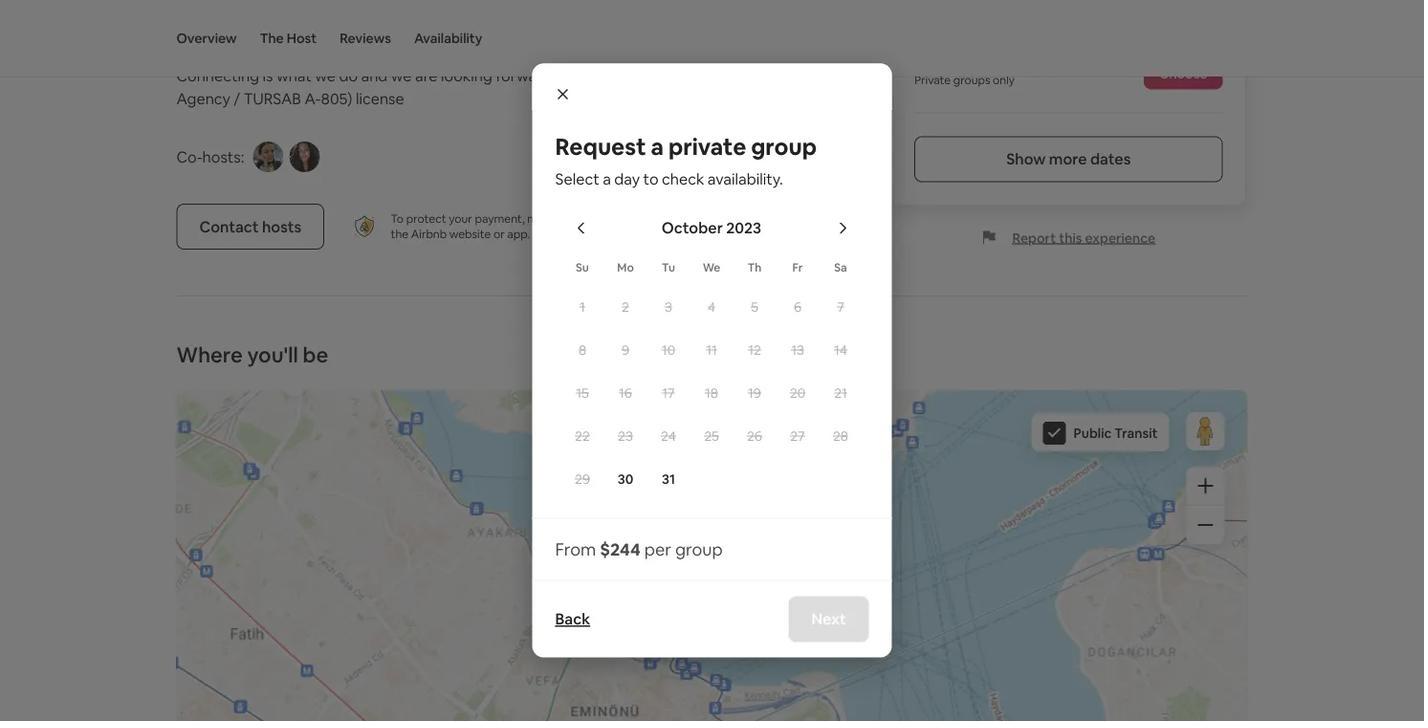 Task type: locate. For each thing, give the bounding box(es) containing it.
availability.
[[708, 169, 783, 189]]

contact hosts
[[200, 217, 302, 236]]

the host button
[[260, 0, 317, 77]]

group right 'per'
[[676, 538, 723, 561]]

back
[[555, 610, 591, 629]]

learn
[[533, 227, 563, 242]]

private
[[669, 132, 747, 162]]

october
[[662, 218, 723, 238]]

learn more
[[533, 227, 594, 242]]

29
[[575, 471, 590, 488]]

1 vertical spatial more
[[566, 227, 594, 242]]

26
[[747, 428, 763, 445]]

show more dates
[[1007, 149, 1131, 169]]

14 button
[[820, 330, 863, 371]]

this
[[1059, 229, 1083, 246]]

1 horizontal spatial more
[[1050, 149, 1088, 169]]

1
[[580, 299, 586, 316]]

host
[[287, 30, 317, 47]]

or right money
[[643, 211, 654, 226]]

21
[[835, 385, 848, 402]]

22 button
[[561, 416, 604, 457]]

20
[[790, 385, 806, 402]]

public
[[1074, 425, 1112, 442]]

to
[[391, 211, 404, 226]]

check
[[662, 169, 705, 189]]

13
[[791, 342, 805, 359]]

a up to
[[651, 132, 664, 162]]

where
[[177, 341, 243, 368]]

contact
[[200, 217, 259, 236]]

next
[[812, 610, 846, 629]]

mo
[[617, 260, 634, 275]]

more right the "show"
[[1050, 149, 1088, 169]]

protect
[[406, 211, 446, 226]]

map region
[[48, 250, 1273, 721]]

group inside request a private group select a day to check availability.
[[751, 132, 817, 162]]

group up the availability.
[[751, 132, 817, 162]]

a
[[651, 132, 664, 162], [603, 169, 611, 189]]

25 button
[[690, 416, 733, 457]]

website
[[450, 227, 491, 242]]

1 horizontal spatial a
[[651, 132, 664, 162]]

from $244 per group
[[555, 538, 723, 561]]

0 horizontal spatial more
[[566, 227, 594, 242]]

0 horizontal spatial or
[[494, 227, 505, 242]]

from
[[555, 538, 596, 561]]

or down payment,
[[494, 227, 505, 242]]

3 button
[[647, 287, 690, 328]]

public transit
[[1074, 425, 1158, 442]]

1 vertical spatial group
[[676, 538, 723, 561]]

12 button
[[733, 330, 777, 371]]

drag pegman onto the map to open street view image
[[1187, 412, 1225, 451]]

29 button
[[561, 459, 604, 500]]

2
[[622, 299, 630, 316]]

private
[[915, 72, 951, 87]]

11
[[706, 342, 717, 359]]

1 vertical spatial a
[[603, 169, 611, 189]]

4
[[708, 299, 716, 316]]

5
[[751, 299, 759, 316]]

availability
[[414, 30, 483, 47]]

private groups only
[[915, 72, 1015, 87]]

zoom in image
[[1198, 478, 1214, 494]]

9
[[622, 342, 630, 359]]

where we'll meet, map pin image
[[690, 572, 736, 620]]

0 horizontal spatial a
[[603, 169, 611, 189]]

8
[[579, 342, 587, 359]]

day
[[615, 169, 640, 189]]

learn more about the host, çağla. image
[[289, 142, 320, 172], [289, 142, 320, 172]]

6 button
[[777, 287, 820, 328]]

of
[[774, 211, 785, 226]]

a left day
[[603, 169, 611, 189]]

zoom out image
[[1198, 518, 1214, 533]]

outside
[[732, 211, 772, 226]]

0 vertical spatial group
[[751, 132, 817, 162]]

hosts:
[[202, 147, 244, 166]]

be
[[303, 341, 328, 368]]

airbnb
[[411, 227, 447, 242]]

0 vertical spatial more
[[1050, 149, 1088, 169]]

learn more link
[[533, 227, 594, 242]]

choose link
[[1144, 57, 1223, 89]]

more down transfer
[[566, 227, 594, 242]]

17
[[662, 385, 675, 402]]

app.
[[507, 227, 530, 242]]

19 button
[[733, 373, 777, 414]]

th
[[748, 260, 762, 275]]

reviews
[[340, 30, 391, 47]]

0 horizontal spatial group
[[676, 538, 723, 561]]

24 button
[[647, 416, 690, 457]]

select
[[555, 169, 600, 189]]

sa
[[835, 260, 848, 275]]

your
[[449, 211, 473, 226]]

7 button
[[820, 287, 863, 328]]

8 button
[[561, 330, 604, 371]]

2023
[[727, 218, 762, 238]]

7
[[837, 299, 845, 316]]

group
[[751, 132, 817, 162], [676, 538, 723, 561]]

learn more about the host, nataliia. image
[[253, 142, 284, 172], [253, 142, 284, 172]]

choose
[[1160, 65, 1208, 82]]

1 horizontal spatial group
[[751, 132, 817, 162]]

october 2023
[[662, 218, 762, 238]]

18 button
[[690, 373, 733, 414]]

23 button
[[604, 416, 647, 457]]

report this experience button
[[982, 229, 1156, 246]]

31
[[662, 471, 676, 488]]

we
[[703, 260, 721, 275]]

11 button
[[690, 330, 733, 371]]



Task type: describe. For each thing, give the bounding box(es) containing it.
23
[[618, 428, 633, 445]]

12
[[748, 342, 762, 359]]

20 button
[[777, 373, 820, 414]]

payment,
[[475, 211, 525, 226]]

25
[[704, 428, 719, 445]]

back button
[[546, 600, 600, 639]]

request a private group select a day to check availability.
[[555, 132, 817, 189]]

co-hosts:
[[177, 147, 244, 166]]

2 button
[[604, 287, 647, 328]]

0 vertical spatial a
[[651, 132, 664, 162]]

fr
[[793, 260, 803, 275]]

13 button
[[777, 330, 820, 371]]

show
[[1007, 149, 1046, 169]]

report
[[1013, 229, 1057, 246]]

19
[[748, 385, 762, 402]]

the host
[[260, 30, 317, 47]]

transfer
[[560, 211, 602, 226]]

group for per
[[676, 538, 723, 561]]

14
[[834, 342, 848, 359]]

28 button
[[820, 416, 863, 457]]

reviews button
[[340, 0, 391, 77]]

hosts
[[262, 217, 302, 236]]

$244
[[600, 538, 641, 561]]

26 button
[[733, 416, 777, 457]]

10 button
[[647, 330, 690, 371]]

10
[[662, 342, 676, 359]]

3
[[665, 299, 673, 316]]

experience
[[1085, 229, 1156, 246]]

the
[[260, 30, 284, 47]]

28
[[833, 428, 849, 445]]

1 button
[[561, 287, 604, 328]]

1 horizontal spatial or
[[643, 211, 654, 226]]

15 button
[[561, 373, 604, 414]]

to protect your payment, never transfer money or communicate outside of the airbnb website or app.
[[391, 211, 785, 242]]

more for learn
[[566, 227, 594, 242]]

22
[[575, 428, 590, 445]]

money
[[604, 211, 641, 226]]

more for show
[[1050, 149, 1088, 169]]

dates
[[1091, 149, 1131, 169]]

4 button
[[690, 287, 733, 328]]

per
[[645, 538, 672, 561]]

co-
[[177, 147, 202, 166]]

21 button
[[820, 373, 863, 414]]

availability button
[[414, 0, 483, 77]]

group for private
[[751, 132, 817, 162]]

transit
[[1115, 425, 1158, 442]]

16
[[619, 385, 632, 402]]

15
[[576, 385, 589, 402]]

31 button
[[647, 459, 690, 500]]

calendar application
[[540, 198, 1425, 518]]

request
[[555, 132, 646, 162]]

show more dates link
[[915, 136, 1223, 182]]

overview button
[[177, 0, 237, 77]]

never
[[528, 211, 557, 226]]

contact hosts button
[[177, 204, 325, 250]]

6
[[794, 299, 802, 316]]

you'll
[[247, 341, 298, 368]]

groups
[[954, 72, 991, 87]]

the
[[391, 227, 409, 242]]

30 button
[[604, 459, 647, 500]]

17 button
[[647, 373, 690, 414]]

where you'll be
[[177, 341, 328, 368]]

27
[[791, 428, 805, 445]]

30
[[618, 471, 634, 488]]

5 button
[[733, 287, 777, 328]]



Task type: vqa. For each thing, say whether or not it's contained in the screenshot.
Mexico within mulege , mexico 595 miles away 5 nights · jan 2 – 7 $646 aud total before taxes
no



